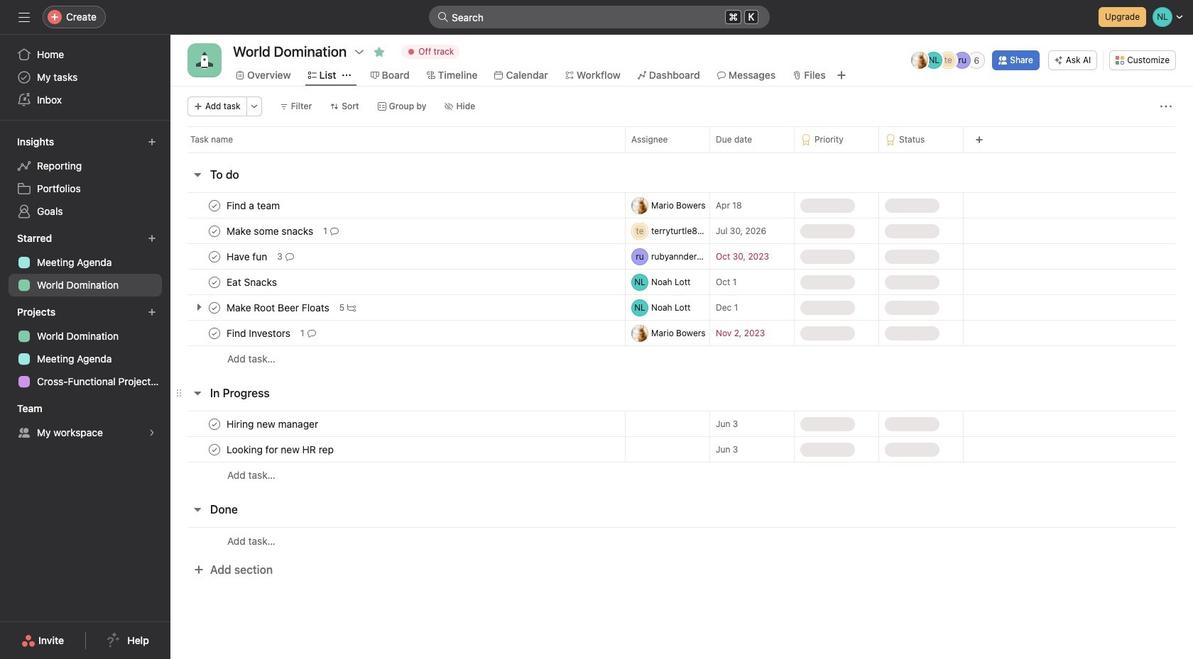 Task type: vqa. For each thing, say whether or not it's contained in the screenshot.
Dismiss icon
no



Task type: describe. For each thing, give the bounding box(es) containing it.
new insights image
[[148, 138, 156, 146]]

global element
[[0, 35, 171, 120]]

tab actions image
[[342, 71, 351, 80]]

looking for new hr rep cell
[[171, 437, 625, 463]]

mark complete checkbox inside make root beer floats cell
[[206, 299, 223, 316]]

mark complete image for task name text box within hiring new manager cell
[[206, 416, 223, 433]]

1 comment image for the make some snacks cell
[[330, 227, 339, 236]]

add tab image
[[836, 70, 847, 81]]

Search tasks, projects, and more text field
[[429, 6, 770, 28]]

2 collapse task list for this group image from the top
[[192, 504, 203, 516]]

add field image
[[975, 136, 984, 144]]

find a team cell
[[171, 193, 625, 219]]

teams element
[[0, 396, 171, 448]]

0 horizontal spatial more actions image
[[250, 102, 258, 111]]

remove from starred image
[[374, 46, 385, 58]]

5 subtasks image
[[348, 304, 356, 312]]

find investors cell
[[171, 320, 625, 347]]

mark complete image for task name text box inside the find investors cell
[[206, 325, 223, 342]]

1 horizontal spatial more actions image
[[1161, 101, 1172, 112]]

starred element
[[0, 226, 171, 300]]

task name text field for find investors cell
[[224, 326, 295, 341]]

task name text field for the make some snacks cell
[[224, 224, 318, 238]]

show options image
[[354, 46, 365, 58]]

1 comment image for find investors cell
[[307, 329, 316, 338]]

header in progress tree grid
[[171, 411, 1194, 489]]

mark complete image for task name text box in looking for new hr rep cell
[[206, 442, 223, 459]]

1 collapse task list for this group image from the top
[[192, 388, 203, 399]]

mark complete image for task name text field in the eat snacks cell
[[206, 274, 223, 291]]

task name text field inside eat snacks cell
[[224, 275, 281, 289]]

expand subtask list for the task make root beer floats image
[[193, 302, 205, 313]]



Task type: locate. For each thing, give the bounding box(es) containing it.
2 mark complete image from the top
[[206, 416, 223, 433]]

mark complete checkbox inside have fun cell
[[206, 248, 223, 265]]

mark complete checkbox for task name text box in looking for new hr rep cell
[[206, 442, 223, 459]]

3 mark complete checkbox from the top
[[206, 299, 223, 316]]

Mark complete checkbox
[[206, 197, 223, 214], [206, 274, 223, 291], [206, 416, 223, 433]]

1 vertical spatial mark complete image
[[206, 416, 223, 433]]

1 vertical spatial 1 comment image
[[307, 329, 316, 338]]

row
[[171, 126, 1194, 153], [188, 152, 1176, 153], [171, 193, 1194, 219], [171, 218, 1194, 244], [171, 244, 1194, 270], [171, 269, 1194, 296], [171, 295, 1194, 321], [171, 320, 1194, 347], [171, 346, 1194, 372], [171, 411, 1194, 438], [171, 437, 1194, 463], [171, 462, 1194, 489], [171, 528, 1194, 555]]

task name text field inside make root beer floats cell
[[224, 301, 334, 315]]

2 task name text field from the top
[[224, 301, 334, 315]]

mark complete image inside looking for new hr rep cell
[[206, 442, 223, 459]]

task name text field inside have fun cell
[[224, 250, 272, 264]]

mark complete image
[[206, 197, 223, 214], [206, 223, 223, 240], [206, 248, 223, 265], [206, 274, 223, 291], [206, 299, 223, 316]]

hiring new manager cell
[[171, 411, 625, 438]]

mark complete checkbox inside eat snacks cell
[[206, 274, 223, 291]]

5 task name text field from the top
[[224, 417, 323, 432]]

0 vertical spatial task name text field
[[224, 275, 281, 289]]

5 mark complete checkbox from the top
[[206, 442, 223, 459]]

mark complete image inside eat snacks cell
[[206, 274, 223, 291]]

2 mark complete checkbox from the top
[[206, 274, 223, 291]]

2 mark complete checkbox from the top
[[206, 248, 223, 265]]

insights element
[[0, 129, 171, 226]]

task name text field inside the make some snacks cell
[[224, 224, 318, 238]]

prominent image
[[438, 11, 449, 23]]

1 vertical spatial collapse task list for this group image
[[192, 504, 203, 516]]

5 mark complete image from the top
[[206, 299, 223, 316]]

mark complete image
[[206, 325, 223, 342], [206, 416, 223, 433], [206, 442, 223, 459]]

mark complete checkbox for task name text box within the find a team cell
[[206, 197, 223, 214]]

1 mark complete checkbox from the top
[[206, 223, 223, 240]]

mark complete checkbox inside find a team cell
[[206, 197, 223, 214]]

Mark complete checkbox
[[206, 223, 223, 240], [206, 248, 223, 265], [206, 299, 223, 316], [206, 325, 223, 342], [206, 442, 223, 459]]

mark complete image inside the make some snacks cell
[[206, 223, 223, 240]]

1 comment image
[[330, 227, 339, 236], [307, 329, 316, 338]]

1 task name text field from the top
[[224, 199, 284, 213]]

mark complete image for task name text box in the have fun cell
[[206, 248, 223, 265]]

1 task name text field from the top
[[224, 275, 281, 289]]

2 task name text field from the top
[[224, 224, 318, 238]]

mark complete image inside hiring new manager cell
[[206, 416, 223, 433]]

rocket image
[[196, 52, 213, 69]]

6 task name text field from the top
[[224, 443, 338, 457]]

mark complete checkbox for task name text field in the eat snacks cell
[[206, 274, 223, 291]]

1 comment image inside find investors cell
[[307, 329, 316, 338]]

mark complete image inside make root beer floats cell
[[206, 299, 223, 316]]

0 vertical spatial mark complete checkbox
[[206, 197, 223, 214]]

4 mark complete checkbox from the top
[[206, 325, 223, 342]]

add items to starred image
[[148, 234, 156, 243]]

Task name text field
[[224, 275, 281, 289], [224, 301, 334, 315]]

more actions image
[[1161, 101, 1172, 112], [250, 102, 258, 111]]

have fun cell
[[171, 244, 625, 270]]

2 mark complete image from the top
[[206, 223, 223, 240]]

task name text field for have fun cell
[[224, 250, 272, 264]]

1 mark complete image from the top
[[206, 197, 223, 214]]

3 comments image
[[285, 253, 294, 261]]

task name text field inside hiring new manager cell
[[224, 417, 323, 432]]

mark complete checkbox inside hiring new manager cell
[[206, 416, 223, 433]]

4 mark complete image from the top
[[206, 274, 223, 291]]

mark complete image for task name text box within the find a team cell
[[206, 197, 223, 214]]

3 task name text field from the top
[[224, 250, 272, 264]]

task name text field for hiring new manager cell
[[224, 417, 323, 432]]

mark complete checkbox for task name text box inside the find investors cell
[[206, 325, 223, 342]]

mark complete checkbox inside find investors cell
[[206, 325, 223, 342]]

1 horizontal spatial 1 comment image
[[330, 227, 339, 236]]

mark complete image inside find investors cell
[[206, 325, 223, 342]]

4 task name text field from the top
[[224, 326, 295, 341]]

task name text field for find a team cell
[[224, 199, 284, 213]]

1 mark complete image from the top
[[206, 325, 223, 342]]

mark complete image inside find a team cell
[[206, 197, 223, 214]]

2 vertical spatial mark complete checkbox
[[206, 416, 223, 433]]

new project or portfolio image
[[148, 308, 156, 317]]

task name text field for looking for new hr rep cell
[[224, 443, 338, 457]]

1 comment image inside the make some snacks cell
[[330, 227, 339, 236]]

1 vertical spatial mark complete checkbox
[[206, 274, 223, 291]]

0 horizontal spatial 1 comment image
[[307, 329, 316, 338]]

Task name text field
[[224, 199, 284, 213], [224, 224, 318, 238], [224, 250, 272, 264], [224, 326, 295, 341], [224, 417, 323, 432], [224, 443, 338, 457]]

mark complete image for task name text box in the the make some snacks cell
[[206, 223, 223, 240]]

make root beer floats cell
[[171, 295, 625, 321]]

0 vertical spatial mark complete image
[[206, 325, 223, 342]]

1 mark complete checkbox from the top
[[206, 197, 223, 214]]

collapse task list for this group image
[[192, 169, 203, 180]]

hide sidebar image
[[18, 11, 30, 23]]

2 vertical spatial mark complete image
[[206, 442, 223, 459]]

3 mark complete image from the top
[[206, 248, 223, 265]]

mark complete checkbox for task name text box within hiring new manager cell
[[206, 416, 223, 433]]

eat snacks cell
[[171, 269, 625, 296]]

header to do tree grid
[[171, 193, 1194, 372]]

task name text field inside find investors cell
[[224, 326, 295, 341]]

mark complete checkbox inside looking for new hr rep cell
[[206, 442, 223, 459]]

3 mark complete checkbox from the top
[[206, 416, 223, 433]]

mark complete checkbox for task name text box in the the make some snacks cell
[[206, 223, 223, 240]]

see details, my workspace image
[[148, 429, 156, 438]]

task name text field inside find a team cell
[[224, 199, 284, 213]]

mark complete checkbox inside the make some snacks cell
[[206, 223, 223, 240]]

0 vertical spatial collapse task list for this group image
[[192, 388, 203, 399]]

projects element
[[0, 300, 171, 396]]

1 vertical spatial task name text field
[[224, 301, 334, 315]]

0 vertical spatial 1 comment image
[[330, 227, 339, 236]]

task name text field inside looking for new hr rep cell
[[224, 443, 338, 457]]

make some snacks cell
[[171, 218, 625, 244]]

None field
[[429, 6, 770, 28]]

collapse task list for this group image
[[192, 388, 203, 399], [192, 504, 203, 516]]

3 mark complete image from the top
[[206, 442, 223, 459]]

mark complete checkbox for task name text box in the have fun cell
[[206, 248, 223, 265]]



